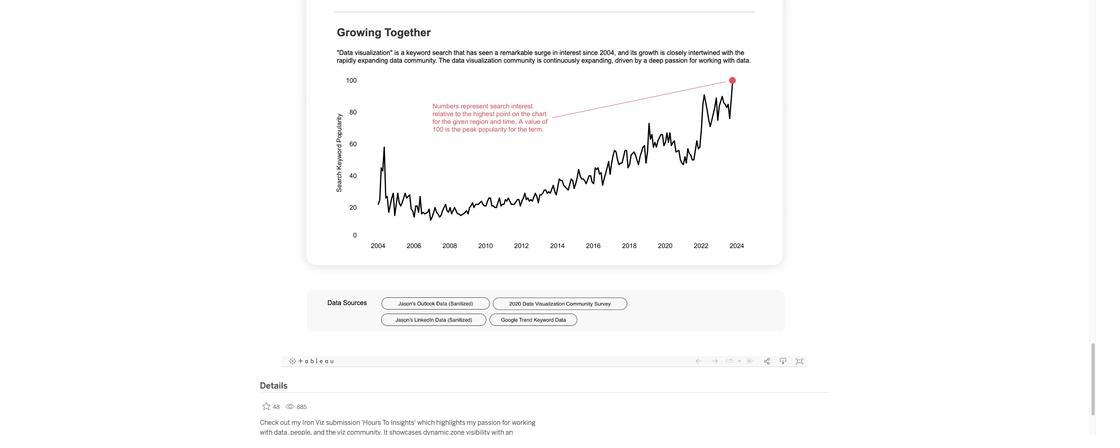 Task type: locate. For each thing, give the bounding box(es) containing it.
out
[[280, 419, 290, 426]]

my left passion
[[467, 419, 476, 426]]

working
[[512, 419, 536, 426]]

885 views element
[[282, 400, 310, 414]]

iron
[[302, 419, 314, 426]]

passion
[[478, 419, 501, 426]]

viz
[[315, 419, 325, 426]]

check out my iron viz submission 'hours to insights' which highlights my passion for working
[[260, 419, 536, 426]]

0 horizontal spatial my
[[292, 419, 301, 426]]

my right out
[[292, 419, 301, 426]]

insights'
[[391, 419, 416, 426]]

Add Favorite button
[[260, 400, 282, 413]]

details
[[260, 381, 288, 391]]

1 horizontal spatial my
[[467, 419, 476, 426]]

my
[[292, 419, 301, 426], [467, 419, 476, 426]]



Task type: describe. For each thing, give the bounding box(es) containing it.
48
[[273, 404, 280, 411]]

'hours
[[362, 419, 381, 426]]

2 my from the left
[[467, 419, 476, 426]]

to
[[382, 419, 389, 426]]

which
[[417, 419, 435, 426]]

check
[[260, 419, 279, 426]]

885
[[297, 404, 307, 411]]

submission
[[326, 419, 360, 426]]

1 my from the left
[[292, 419, 301, 426]]

highlights
[[436, 419, 465, 426]]

for
[[502, 419, 511, 426]]



Task type: vqa. For each thing, say whether or not it's contained in the screenshot.
1st MY from right
yes



